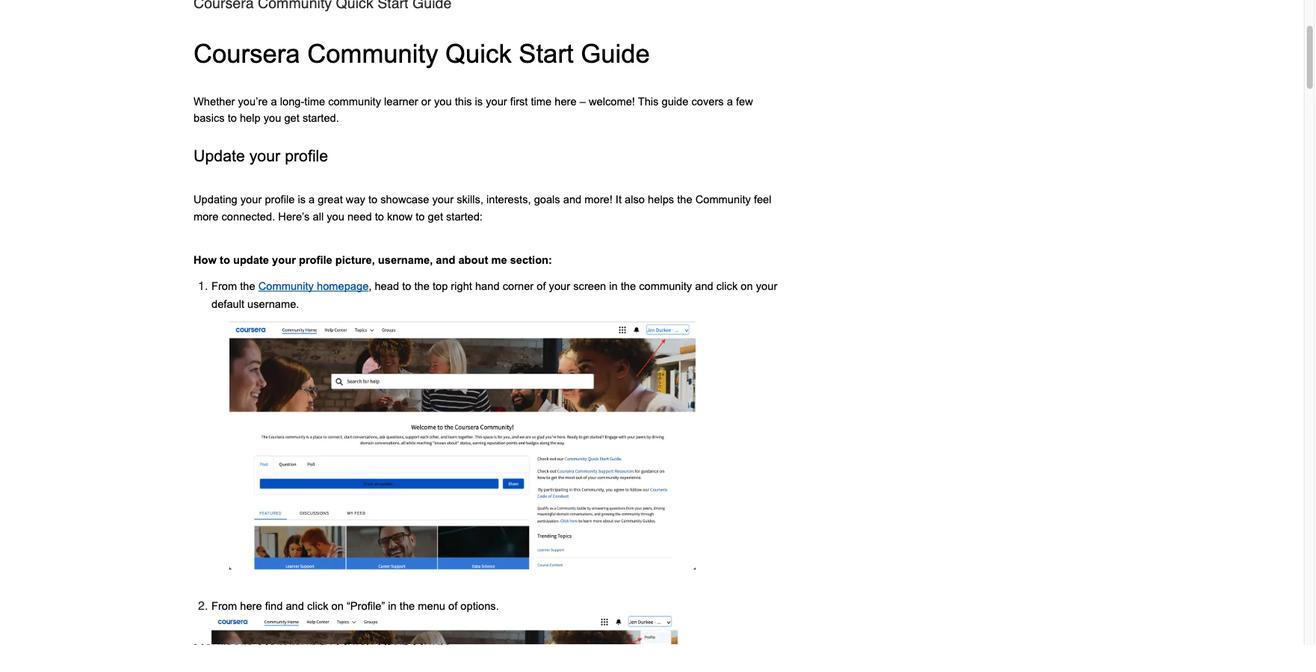 Task type: vqa. For each thing, say whether or not it's contained in the screenshot.
'Account' in Account settings, login issues, and notification preferences
no



Task type: locate. For each thing, give the bounding box(es) containing it.
community left feel
[[696, 193, 751, 206]]

1 horizontal spatial click
[[717, 280, 738, 292]]

here
[[555, 95, 577, 108], [240, 600, 262, 612]]

profile inside updating your profile is a great way to showcase your skills, interests, goals and more! it also helps the community feel more connected. here's all you need to know to get started:
[[265, 193, 295, 206]]

2 vertical spatial you
[[327, 210, 345, 222]]

you right or in the top left of the page
[[434, 95, 452, 108]]

1 vertical spatial community
[[639, 280, 692, 292]]

0 vertical spatial here
[[555, 95, 577, 108]]

0 horizontal spatial on
[[332, 600, 344, 612]]

2 from from the top
[[212, 600, 237, 612]]

in
[[609, 280, 618, 292], [388, 600, 397, 612]]

more!
[[585, 193, 613, 206]]

1 horizontal spatial is
[[475, 95, 483, 108]]

in right screen
[[609, 280, 618, 292]]

0 horizontal spatial is
[[298, 193, 306, 206]]

profile
[[285, 146, 328, 164], [265, 193, 295, 206], [299, 254, 332, 266]]

connected.
[[222, 210, 275, 222]]

to right know
[[416, 210, 425, 222]]

the right screen
[[621, 280, 636, 292]]

0 vertical spatial get
[[284, 112, 300, 124]]

community inside whether you're a long-time community learner or you this is your first time here – welcome! this guide covers a few basics to help you get started.
[[328, 95, 381, 108]]

0 horizontal spatial here
[[240, 600, 262, 612]]

updating
[[194, 193, 237, 206]]

you inside updating your profile is a great way to showcase your skills, interests, goals and more! it also helps the community feel more connected. here's all you need to know to get started:
[[327, 210, 345, 222]]

0 horizontal spatial in
[[388, 600, 397, 612]]

community inside updating your profile is a great way to showcase your skills, interests, goals and more! it also helps the community feel more connected. here's all you need to know to get started:
[[696, 193, 751, 206]]

this
[[455, 95, 472, 108]]

here left –
[[555, 95, 577, 108]]

profile up here's
[[265, 193, 295, 206]]

this
[[638, 95, 659, 108]]

"profile"
[[347, 600, 385, 612]]

0 vertical spatial in
[[609, 280, 618, 292]]

0 horizontal spatial click
[[307, 600, 329, 612]]

of
[[537, 280, 546, 292], [449, 600, 458, 612]]

0 horizontal spatial get
[[284, 112, 300, 124]]

started:
[[446, 210, 483, 222]]

0 vertical spatial on
[[741, 280, 753, 292]]

to left help at top left
[[228, 112, 237, 124]]

skills,
[[457, 193, 484, 206]]

1 from from the top
[[212, 280, 237, 292]]

time
[[305, 95, 325, 108], [531, 95, 552, 108]]

is
[[475, 95, 483, 108], [298, 193, 306, 206]]

1 vertical spatial from
[[212, 600, 237, 612]]

update
[[233, 254, 269, 266]]

1 vertical spatial in
[[388, 600, 397, 612]]

0 vertical spatial from
[[212, 280, 237, 292]]

welcome!
[[589, 95, 635, 108]]

head
[[375, 280, 399, 292]]

a up all at top
[[309, 193, 315, 206]]

know
[[387, 210, 413, 222]]

me
[[491, 254, 507, 266]]

the
[[677, 193, 693, 206], [240, 280, 255, 292], [414, 280, 430, 292], [621, 280, 636, 292], [400, 600, 415, 612]]

get down long-
[[284, 112, 300, 124]]

1 vertical spatial of
[[449, 600, 458, 612]]

from
[[212, 280, 237, 292], [212, 600, 237, 612]]

1 horizontal spatial in
[[609, 280, 618, 292]]

profile up community homepage link
[[299, 254, 332, 266]]

in right "profile"
[[388, 600, 397, 612]]

0 vertical spatial community
[[328, 95, 381, 108]]

1 vertical spatial profile
[[265, 193, 295, 206]]

1 horizontal spatial community
[[639, 280, 692, 292]]

profile down started.
[[285, 146, 328, 164]]

few
[[736, 95, 753, 108]]

get
[[284, 112, 300, 124], [428, 210, 443, 222]]

0 vertical spatial is
[[475, 95, 483, 108]]

1 vertical spatial on
[[332, 600, 344, 612]]

1 horizontal spatial time
[[531, 95, 552, 108]]

it
[[616, 193, 622, 206]]

a left long-
[[271, 95, 277, 108]]

0 horizontal spatial community
[[328, 95, 381, 108]]

0 horizontal spatial time
[[305, 95, 325, 108]]

whether you're a long-time community learner or you this is your first time here – welcome! this guide covers a few basics to help you get started.
[[194, 95, 756, 124]]

here left 'find'
[[240, 600, 262, 612]]

you right all at top
[[327, 210, 345, 222]]

2 time from the left
[[531, 95, 552, 108]]

0 vertical spatial click
[[717, 280, 738, 292]]

learner
[[384, 95, 418, 108]]

1 horizontal spatial a
[[309, 193, 315, 206]]

click inside , head to the top right hand corner of your screen in the community and click on your default username.
[[717, 280, 738, 292]]

section:
[[510, 254, 552, 266]]

of right corner
[[537, 280, 546, 292]]

you
[[434, 95, 452, 108], [264, 112, 281, 124], [327, 210, 345, 222]]

find
[[265, 600, 283, 612]]

time up started.
[[305, 95, 325, 108]]

and inside updating your profile is a great way to showcase your skills, interests, goals and more! it also helps the community feel more connected. here's all you need to know to get started:
[[563, 193, 582, 206]]

from up default
[[212, 280, 237, 292]]

from for from the community homepage
[[212, 280, 237, 292]]

to
[[228, 112, 237, 124], [368, 193, 378, 206], [375, 210, 384, 222], [416, 210, 425, 222], [220, 254, 230, 266], [402, 280, 411, 292]]

long-
[[280, 95, 305, 108]]

community up username.
[[258, 280, 314, 292]]

get inside whether you're a long-time community learner or you this is your first time here – welcome! this guide covers a few basics to help you get started.
[[284, 112, 300, 124]]

feel
[[754, 193, 772, 206]]

about
[[459, 254, 488, 266]]

0 vertical spatial you
[[434, 95, 452, 108]]

2 vertical spatial profile
[[299, 254, 332, 266]]

1 horizontal spatial on
[[741, 280, 753, 292]]

options.
[[461, 600, 499, 612]]

community homepage link
[[258, 279, 369, 293]]

of inside , head to the top right hand corner of your screen in the community and click on your default username.
[[537, 280, 546, 292]]

community inside , head to the top right hand corner of your screen in the community and click on your default username.
[[639, 280, 692, 292]]

showcase
[[381, 193, 429, 206]]

0 vertical spatial profile
[[285, 146, 328, 164]]

1 horizontal spatial you
[[327, 210, 345, 222]]

to right "how" at the left top of page
[[220, 254, 230, 266]]

the right helps
[[677, 193, 693, 206]]

1 horizontal spatial of
[[537, 280, 546, 292]]

0 horizontal spatial of
[[449, 600, 458, 612]]

and
[[563, 193, 582, 206], [436, 254, 456, 266], [695, 280, 714, 292], [286, 600, 304, 612]]

to right head
[[402, 280, 411, 292]]

right
[[451, 280, 472, 292]]

picture,
[[336, 254, 375, 266]]

coursera
[[194, 39, 300, 68]]

get left started:
[[428, 210, 443, 222]]

0 vertical spatial community
[[307, 39, 438, 68]]

guide
[[581, 39, 650, 68]]

a
[[271, 95, 277, 108], [727, 95, 733, 108], [309, 193, 315, 206]]

get inside updating your profile is a great way to showcase your skills, interests, goals and more! it also helps the community feel more connected. here's all you need to know to get started:
[[428, 210, 443, 222]]

community
[[328, 95, 381, 108], [639, 280, 692, 292]]

hand
[[475, 280, 500, 292]]

also
[[625, 193, 645, 206]]

0 vertical spatial of
[[537, 280, 546, 292]]

update your profile
[[194, 146, 328, 164]]

1 horizontal spatial get
[[428, 210, 443, 222]]

homepage
[[317, 280, 369, 292]]

0 horizontal spatial you
[[264, 112, 281, 124]]

all
[[313, 210, 324, 222]]

username,
[[378, 254, 433, 266]]

update
[[194, 146, 245, 164]]

1 horizontal spatial here
[[555, 95, 577, 108]]

from left 'find'
[[212, 600, 237, 612]]

is up here's
[[298, 193, 306, 206]]

in inside , head to the top right hand corner of your screen in the community and click on your default username.
[[609, 280, 618, 292]]

your
[[486, 95, 507, 108], [249, 146, 280, 164], [241, 193, 262, 206], [432, 193, 454, 206], [272, 254, 296, 266], [549, 280, 570, 292], [756, 280, 778, 292]]

community
[[307, 39, 438, 68], [696, 193, 751, 206], [258, 280, 314, 292]]

you right help at top left
[[264, 112, 281, 124]]

1 vertical spatial click
[[307, 600, 329, 612]]

a left few on the right top of the page
[[727, 95, 733, 108]]

community up "learner"
[[307, 39, 438, 68]]

1 vertical spatial get
[[428, 210, 443, 222]]

to right need on the top left of the page
[[375, 210, 384, 222]]

click
[[717, 280, 738, 292], [307, 600, 329, 612]]

1 vertical spatial you
[[264, 112, 281, 124]]

of right menu at bottom left
[[449, 600, 458, 612]]

time right the first
[[531, 95, 552, 108]]

way
[[346, 193, 365, 206]]

menu
[[418, 600, 446, 612]]

1 vertical spatial community
[[696, 193, 751, 206]]

is right this
[[475, 95, 483, 108]]

1 vertical spatial is
[[298, 193, 306, 206]]

more
[[194, 210, 219, 222]]

on
[[741, 280, 753, 292], [332, 600, 344, 612]]

1 vertical spatial here
[[240, 600, 262, 612]]

interests,
[[487, 193, 531, 206]]



Task type: describe. For each thing, give the bounding box(es) containing it.
1 time from the left
[[305, 95, 325, 108]]

0 horizontal spatial a
[[271, 95, 277, 108]]

screen
[[574, 280, 606, 292]]

to inside , head to the top right hand corner of your screen in the community and click on your default username.
[[402, 280, 411, 292]]

–
[[580, 95, 586, 108]]

your inside whether you're a long-time community learner or you this is your first time here – welcome! this guide covers a few basics to help you get started.
[[486, 95, 507, 108]]

a inside updating your profile is a great way to showcase your skills, interests, goals and more! it also helps the community feel more connected. here's all you need to know to get started:
[[309, 193, 315, 206]]

from the community homepage
[[212, 280, 369, 292]]

is inside updating your profile is a great way to showcase your skills, interests, goals and more! it also helps the community feel more connected. here's all you need to know to get started:
[[298, 193, 306, 206]]

started.
[[303, 112, 339, 124]]

username.
[[248, 298, 299, 310]]

how
[[194, 254, 217, 266]]

quick
[[446, 39, 512, 68]]

or
[[421, 95, 431, 108]]

you're
[[238, 95, 268, 108]]

updating your profile is a great way to showcase your skills, interests, goals and more! it also helps the community feel more connected. here's all you need to know to get started:
[[194, 193, 775, 222]]

profile for update
[[285, 146, 328, 164]]

profile for updating
[[265, 193, 295, 206]]

here's
[[278, 210, 310, 222]]

from here find and click on "profile" in the menu of options.
[[212, 600, 499, 612]]

start
[[519, 39, 574, 68]]

, head to the top right hand corner of your screen in the community and click on your default username.
[[212, 280, 781, 310]]

covers
[[692, 95, 724, 108]]

here inside whether you're a long-time community learner or you this is your first time here – welcome! this guide covers a few basics to help you get started.
[[555, 95, 577, 108]]

is inside whether you're a long-time community learner or you this is your first time here – welcome! this guide covers a few basics to help you get started.
[[475, 95, 483, 108]]

corner
[[503, 280, 534, 292]]

to right 'way'
[[368, 193, 378, 206]]

great
[[318, 193, 343, 206]]

the down update in the top left of the page
[[240, 280, 255, 292]]

and inside , head to the top right hand corner of your screen in the community and click on your default username.
[[695, 280, 714, 292]]

help
[[240, 112, 261, 124]]

from for from here find and click on "profile" in the menu of options.
[[212, 600, 237, 612]]

2 horizontal spatial a
[[727, 95, 733, 108]]

you for great
[[327, 210, 345, 222]]

how to update your profile picture, username, and about me section:
[[194, 254, 552, 266]]

the left menu at bottom left
[[400, 600, 415, 612]]

the inside updating your profile is a great way to showcase your skills, interests, goals and more! it also helps the community feel more connected. here's all you need to know to get started:
[[677, 193, 693, 206]]

top
[[433, 280, 448, 292]]

the left top
[[414, 280, 430, 292]]

coursera community quick start guide
[[194, 39, 650, 68]]

,
[[369, 280, 372, 292]]

to inside whether you're a long-time community learner or you this is your first time here – welcome! this guide covers a few basics to help you get started.
[[228, 112, 237, 124]]

first
[[510, 95, 528, 108]]

helps
[[648, 193, 674, 206]]

guide
[[662, 95, 689, 108]]

2 vertical spatial community
[[258, 280, 314, 292]]

default
[[212, 298, 244, 310]]

goals
[[534, 193, 560, 206]]

you for community
[[264, 112, 281, 124]]

need
[[348, 210, 372, 222]]

whether
[[194, 95, 235, 108]]

2 horizontal spatial you
[[434, 95, 452, 108]]

basics
[[194, 112, 225, 124]]

on inside , head to the top right hand corner of your screen in the community and click on your default username.
[[741, 280, 753, 292]]



